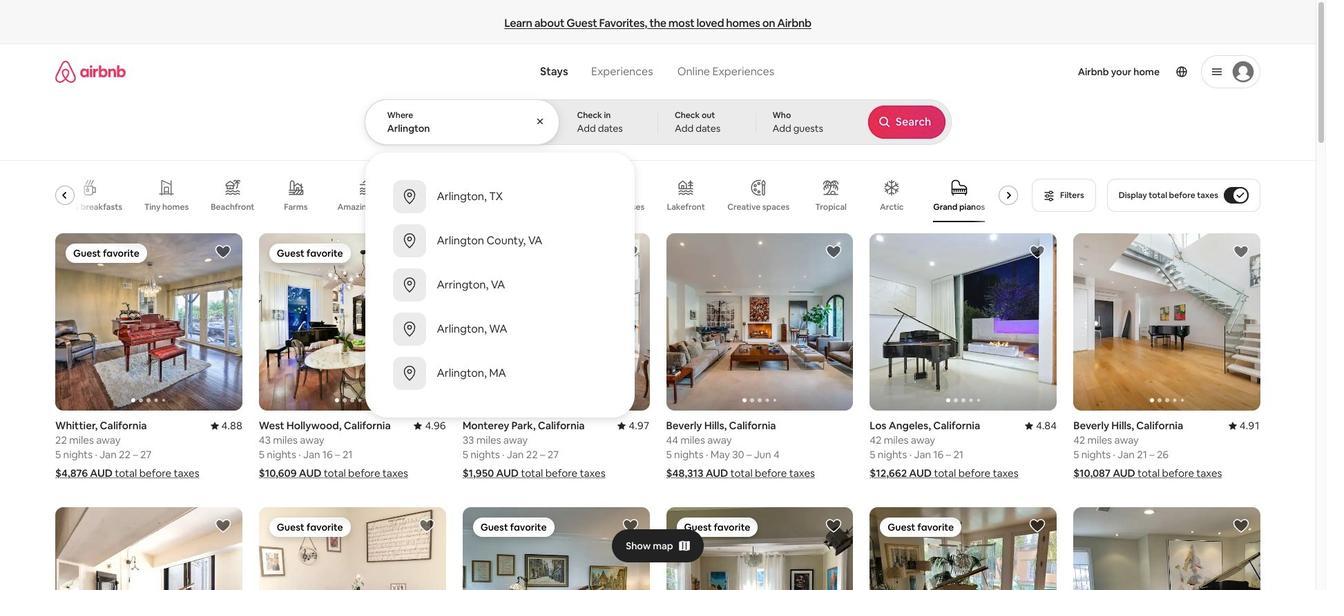 Task type: describe. For each thing, give the bounding box(es) containing it.
search suggestions list box
[[365, 164, 634, 407]]

add to wishlist: whittier, california image
[[215, 244, 231, 260]]

add to wishlist: monterey park, california image
[[622, 244, 639, 260]]

3 option from the top
[[365, 263, 634, 307]]

1 vertical spatial add to wishlist: los angeles, california image
[[215, 518, 231, 535]]

4 option from the top
[[365, 307, 634, 352]]

add to wishlist: orange, california image
[[1233, 518, 1250, 535]]

4.96 out of 5 average rating image
[[414, 419, 446, 433]]

5 option from the top
[[365, 352, 634, 396]]

4.91 out of 5 average rating image
[[1229, 419, 1261, 433]]

add to wishlist: beverly hills, california image
[[1233, 244, 1250, 260]]

4.84 out of 5 average rating image
[[1025, 419, 1057, 433]]



Task type: locate. For each thing, give the bounding box(es) containing it.
1 horizontal spatial add to wishlist: los angeles, california image
[[1029, 518, 1046, 535]]

4.97 out of 5 average rating image
[[618, 419, 650, 433]]

0 horizontal spatial add to wishlist: los angeles, california image
[[826, 518, 842, 535]]

what can we help you find? tab list
[[529, 57, 665, 87]]

tab panel
[[364, 99, 951, 418]]

Search destinations search field
[[387, 122, 538, 135]]

option
[[365, 175, 634, 219], [365, 219, 634, 263], [365, 263, 634, 307], [365, 307, 634, 352], [365, 352, 634, 396]]

group
[[55, 169, 1024, 222], [55, 233, 242, 411], [259, 233, 446, 411], [463, 233, 650, 411], [666, 233, 853, 411], [870, 233, 1244, 411], [1074, 233, 1261, 411], [55, 508, 242, 591], [259, 508, 446, 591], [463, 508, 650, 591], [666, 508, 853, 591], [870, 508, 1057, 591], [1074, 508, 1261, 591]]

1 option from the top
[[365, 175, 634, 219]]

1 add to wishlist: los angeles, california image from the left
[[826, 518, 842, 535]]

0 horizontal spatial add to wishlist: los angeles, california image
[[215, 518, 231, 535]]

add to wishlist: beverly hills, california image
[[826, 244, 842, 260]]

profile element
[[796, 44, 1261, 99]]

2 option from the top
[[365, 219, 634, 263]]

0 vertical spatial add to wishlist: los angeles, california image
[[1029, 244, 1046, 260]]

None search field
[[364, 44, 951, 418]]

add to wishlist: ontario, california image
[[622, 518, 639, 535]]

add to wishlist: los angeles, california image
[[1029, 244, 1046, 260], [215, 518, 231, 535]]

add to wishlist: jurupa valley, california image
[[418, 518, 435, 535]]

add to wishlist: los angeles, california image
[[826, 518, 842, 535], [1029, 518, 1046, 535]]

2 add to wishlist: los angeles, california image from the left
[[1029, 518, 1046, 535]]

4.88 out of 5 average rating image
[[210, 419, 242, 433]]

1 horizontal spatial add to wishlist: los angeles, california image
[[1029, 244, 1046, 260]]

add to wishlist: west hollywood, california image
[[418, 244, 435, 260]]



Task type: vqa. For each thing, say whether or not it's contained in the screenshot.
1st 'November 2023' from the top
no



